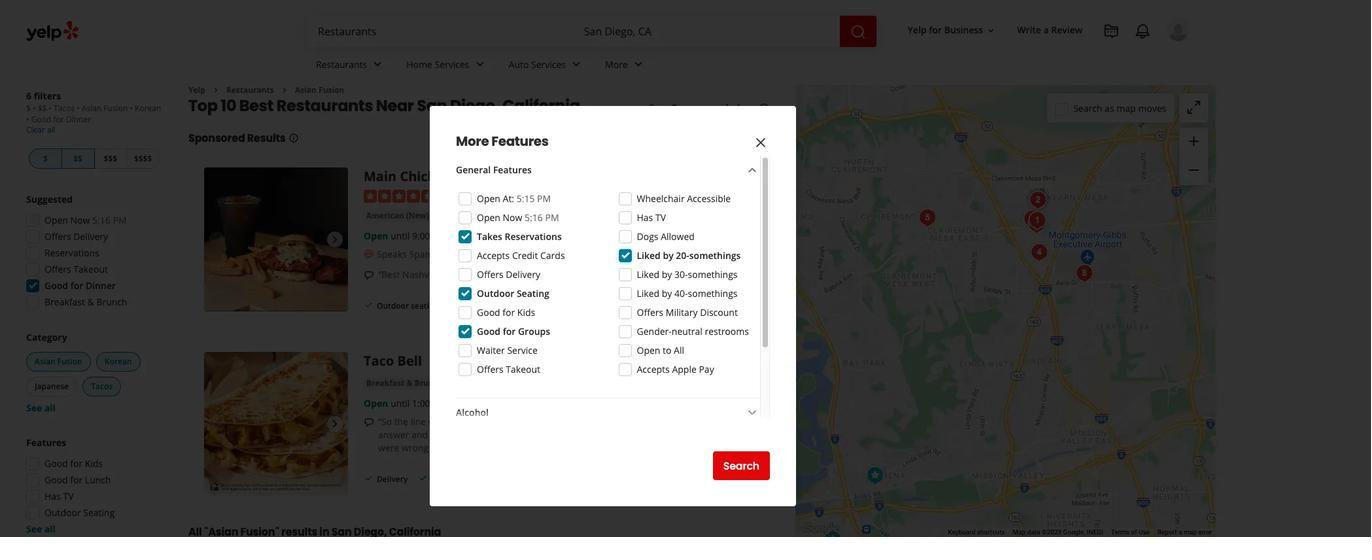 Task type: vqa. For each thing, say whether or not it's contained in the screenshot.
San in the left of the page
yes



Task type: locate. For each thing, give the bounding box(es) containing it.
good for kids inside more features dialog
[[477, 306, 535, 319]]

1 horizontal spatial and
[[472, 416, 489, 428]]

west.
[[505, 268, 527, 281]]

has tv up "dogs"
[[637, 211, 666, 224]]

previous image
[[209, 232, 225, 248]]

2 horizontal spatial fusion
[[319, 84, 345, 96]]

offers takeout up the good for dinner
[[45, 263, 108, 276]]

start
[[685, 298, 710, 313]]

2 vertical spatial liked
[[637, 287, 660, 300]]

kids up lunch
[[85, 457, 103, 470]]

24 chevron down v2 image
[[370, 57, 386, 72]]

0 vertical spatial $
[[26, 103, 31, 114]]

korean inside "button"
[[105, 356, 132, 367]]

fusion inside button
[[57, 356, 82, 367]]

1 liked from the top
[[637, 249, 661, 262]]

pm
[[537, 192, 551, 205], [545, 211, 559, 224], [113, 214, 127, 226], [433, 230, 447, 242]]

16 chevron right v2 image right yelp 'link' at the top
[[211, 85, 221, 95]]

liked
[[637, 249, 661, 262], [637, 268, 660, 281], [637, 287, 660, 300]]

until
[[391, 230, 410, 242], [391, 397, 410, 410]]

& up open until 1:00 am
[[407, 378, 413, 389]]

for inside "button"
[[929, 24, 942, 36]]

now down suggested
[[70, 214, 90, 226]]

0 horizontal spatial offers takeout
[[45, 263, 108, 276]]

until down "breakfast & brunch" 'button'
[[391, 397, 410, 410]]

1 horizontal spatial offers takeout
[[477, 363, 541, 376]]

services inside home services link
[[435, 58, 470, 70]]

0 vertical spatial $$
[[38, 103, 47, 114]]

2 see from the top
[[26, 523, 42, 535]]

0 vertical spatial search
[[1074, 102, 1103, 114]]

& down the good for dinner
[[87, 296, 94, 308]]

1 horizontal spatial outdoor seating
[[477, 287, 550, 300]]

chicken
[[444, 268, 476, 281]]

1 horizontal spatial brunch
[[415, 378, 443, 389]]

a right report
[[1179, 529, 1183, 536]]

0 horizontal spatial outdoor seating
[[45, 507, 115, 519]]

0 vertical spatial breakfast
[[45, 296, 85, 308]]

search down things
[[724, 458, 760, 473]]

seating down "best nashville chicken in the west. combo 1 (drink excluded)" more
[[517, 287, 550, 300]]

waiter service
[[477, 344, 538, 357]]

and up the order. on the bottom of page
[[472, 416, 489, 428]]

5:15
[[517, 192, 535, 205]]

take
[[430, 429, 449, 441]]

6
[[26, 90, 31, 102]]

1 horizontal spatial search
[[1074, 102, 1103, 114]]

0 horizontal spatial $
[[26, 103, 31, 114]]

all down good for lunch
[[44, 523, 56, 535]]

asian fusion
[[295, 84, 345, 96], [35, 356, 82, 367]]

offers delivery inside group
[[45, 230, 108, 243]]

0 horizontal spatial services
[[435, 58, 470, 70]]

reviews)
[[476, 189, 511, 201]]

liked for liked by 40-somethings
[[637, 287, 660, 300]]

features inside dropdown button
[[493, 164, 532, 176]]

1 horizontal spatial map
[[1184, 529, 1197, 536]]

1 vertical spatial all
[[44, 402, 56, 414]]

0 vertical spatial see
[[26, 402, 42, 414]]

"so the line was short and i got to the speaker really quick. it took them a second to answer and take my order. when i got to the window and got my food a few things were wrong so i…"
[[378, 416, 733, 454]]

2 vertical spatial &
[[407, 378, 413, 389]]

all inside '6 filters $ • $$ • tacos • asian fusion • korean • good for dinner clear all'
[[47, 124, 55, 135]]

1 vertical spatial korean
[[105, 356, 132, 367]]

restaurants right 'top'
[[226, 84, 274, 96]]

features up general features
[[492, 132, 549, 151]]

0 vertical spatial see all
[[26, 402, 56, 414]]

outdoor seating down good for lunch
[[45, 507, 115, 519]]

kids inside more features dialog
[[518, 306, 535, 319]]

1 horizontal spatial offers delivery
[[477, 268, 541, 281]]

sandwiches
[[503, 210, 549, 221]]

0 vertical spatial tacos
[[54, 103, 75, 114]]

1 vertical spatial asian
[[82, 103, 102, 114]]

until down the american (new) button
[[391, 230, 410, 242]]

accepts
[[477, 249, 510, 262], [637, 363, 670, 376]]

breakfast down taco
[[366, 378, 405, 389]]

1 horizontal spatial 16 chevron right v2 image
[[279, 85, 290, 95]]

next image
[[327, 416, 343, 432]]

takeout down service
[[506, 363, 541, 376]]

all down japanese button
[[44, 402, 56, 414]]

0 horizontal spatial tv
[[63, 490, 74, 503]]

0 horizontal spatial tacos
[[54, 103, 75, 114]]

has tv inside more features dialog
[[637, 211, 666, 224]]

outdoor seating down west.
[[477, 287, 550, 300]]

0 horizontal spatial 16 chevron right v2 image
[[211, 85, 221, 95]]

2 16 speech v2 image from the top
[[364, 418, 374, 428]]

1 vertical spatial outdoor seating
[[45, 507, 115, 519]]

main chick hot chicken image
[[204, 168, 348, 312]]

category
[[26, 331, 67, 344]]

open now 5:16 pm up takes reservations
[[477, 211, 559, 224]]

clear
[[26, 124, 45, 135]]

breakfast
[[45, 296, 85, 308], [366, 378, 405, 389]]

business categories element
[[306, 47, 1190, 85]]

1 vertical spatial by
[[662, 268, 672, 281]]

taco bell image
[[820, 527, 846, 537]]

a
[[1044, 24, 1049, 36], [684, 416, 689, 428], [679, 429, 684, 441], [1179, 529, 1183, 536]]

wheelchair accessible
[[637, 192, 731, 205]]

1 horizontal spatial kids
[[518, 306, 535, 319]]

second
[[691, 416, 722, 428]]

offers delivery down the owned
[[477, 268, 541, 281]]

16 checkmark v2 image
[[364, 300, 374, 310], [449, 300, 460, 310], [504, 300, 514, 310], [418, 473, 429, 484]]

1 vertical spatial tv
[[63, 490, 74, 503]]

0 vertical spatial all
[[47, 124, 55, 135]]

answer
[[378, 429, 409, 441]]

previous image
[[209, 416, 225, 432]]

top 10 best restaurants near san diego, california
[[188, 95, 580, 117]]

asian inside '6 filters $ • $$ • tacos • asian fusion • korean • good for dinner clear all'
[[82, 103, 102, 114]]

asian inside button
[[35, 356, 55, 367]]

1 vertical spatial features
[[493, 164, 532, 176]]

spanish
[[409, 248, 443, 260]]

chicken down (232
[[440, 210, 471, 221]]

0 vertical spatial liked
[[637, 249, 661, 262]]

asian down category
[[35, 356, 55, 367]]

0 vertical spatial brunch
[[96, 296, 127, 308]]

flama llama image
[[1024, 207, 1051, 234]]

seating inside more features dialog
[[517, 287, 550, 300]]

now
[[503, 211, 523, 224], [70, 214, 90, 226]]

so
[[431, 442, 441, 454]]

vista
[[583, 210, 603, 222]]

2 16 chevron right v2 image from the left
[[279, 85, 290, 95]]

a left 'few'
[[679, 429, 684, 441]]

taco
[[364, 352, 394, 370]]

1 vertical spatial see
[[26, 523, 42, 535]]

1 services from the left
[[435, 58, 470, 70]]

yelp inside "button"
[[908, 24, 927, 36]]

1 horizontal spatial asian
[[82, 103, 102, 114]]

fusion left near
[[319, 84, 345, 96]]

1 vertical spatial $
[[43, 153, 48, 164]]

16 info v2 image
[[759, 103, 770, 113]]

korean
[[135, 103, 161, 114], [105, 356, 132, 367]]

1 vertical spatial seating
[[83, 507, 115, 519]]

slideshow element for taco bell
[[204, 352, 348, 496]]

2 my from the left
[[642, 429, 655, 441]]

fusion up $$$ button in the left top of the page
[[104, 103, 128, 114]]

got up when
[[496, 416, 510, 428]]

liked down more link
[[637, 287, 660, 300]]

breakfast inside 'button'
[[366, 378, 405, 389]]

chicken
[[466, 168, 519, 185], [440, 210, 471, 221]]

see all button down good for lunch
[[26, 523, 56, 535]]

1 vertical spatial brunch
[[415, 378, 443, 389]]

0 horizontal spatial asian fusion
[[35, 356, 82, 367]]

chicken shop
[[440, 210, 492, 221]]

steamy piggy image
[[1025, 187, 1051, 213]]

yelp for yelp for business
[[908, 24, 927, 36]]

2 slideshow element from the top
[[204, 352, 348, 496]]

features for general features
[[493, 164, 532, 176]]

restaurants up asian fusion link on the left
[[316, 58, 367, 70]]

restrooms
[[705, 325, 749, 338]]

outdoor down "best
[[377, 300, 409, 311]]

yelp left business
[[908, 24, 927, 36]]

the
[[489, 268, 503, 281], [394, 416, 408, 428], [523, 416, 537, 428], [555, 429, 569, 441]]

write
[[1018, 24, 1042, 36]]

american (new)
[[366, 210, 429, 221]]

brunch up 1:00
[[415, 378, 443, 389]]

outdoor down in on the left of the page
[[477, 287, 515, 300]]

somethings
[[690, 249, 741, 262], [688, 268, 738, 281], [688, 287, 738, 300]]

16 chevron down v2 image
[[986, 25, 997, 36]]

see all down good for lunch
[[26, 523, 56, 535]]

0 horizontal spatial my
[[451, 429, 464, 441]]

1 horizontal spatial services
[[531, 58, 566, 70]]

slideshow element
[[204, 168, 348, 312], [204, 352, 348, 496]]

16 checkmark v2 image up good for groups on the left bottom
[[504, 300, 514, 310]]

2 see all from the top
[[26, 523, 56, 535]]

has tv
[[637, 211, 666, 224], [45, 490, 74, 503]]

tv down good for lunch
[[63, 490, 74, 503]]

i…"
[[443, 442, 456, 454]]

korean up $$$$ 'button'
[[135, 103, 161, 114]]

and down quick.
[[607, 429, 623, 441]]

open at: 5:15 pm
[[477, 192, 551, 205]]

by left 30-
[[662, 268, 672, 281]]

has down good for lunch
[[45, 490, 61, 503]]

takeout up the good for dinner
[[73, 263, 108, 276]]

1 horizontal spatial reservations
[[505, 230, 562, 243]]

see all for features
[[26, 523, 56, 535]]

fusion up japanese
[[57, 356, 82, 367]]

american (new) button
[[364, 209, 432, 222]]

nashville
[[403, 268, 441, 281]]

1 16 chevron right v2 image from the left
[[211, 85, 221, 95]]

yelp
[[908, 24, 927, 36], [188, 84, 205, 96]]

0 horizontal spatial breakfast & brunch
[[45, 296, 127, 308]]

2 until from the top
[[391, 397, 410, 410]]

see all button for features
[[26, 523, 56, 535]]

2 horizontal spatial outdoor
[[477, 287, 515, 300]]

1 vertical spatial see all button
[[26, 523, 56, 535]]

seating
[[411, 300, 439, 311]]

24 chevron down v2 image inside general features dropdown button
[[745, 163, 760, 178]]

1 vertical spatial $$
[[73, 153, 82, 164]]

16 speech v2 image left "so
[[364, 418, 374, 428]]

yelp left "10"
[[188, 84, 205, 96]]

restaurants link up top 10 best restaurants near san diego, california
[[306, 47, 396, 85]]

by for 30-
[[662, 268, 672, 281]]

16 speech v2 image left "best
[[364, 270, 374, 280]]

0 horizontal spatial $$
[[38, 103, 47, 114]]

next image
[[327, 232, 343, 248]]

has
[[637, 211, 653, 224], [45, 490, 61, 503]]

somethings down liked by 20-somethings
[[688, 268, 738, 281]]

1 vertical spatial breakfast
[[366, 378, 405, 389]]

open now 5:16 pm down suggested
[[45, 214, 127, 226]]

24 chevron down v2 image inside more link
[[631, 57, 646, 72]]

good for kids up good for lunch
[[45, 457, 103, 470]]

24 chevron down v2 image
[[472, 57, 488, 72], [569, 57, 584, 72], [631, 57, 646, 72], [745, 163, 760, 178], [745, 405, 760, 421]]

1 slideshow element from the top
[[204, 168, 348, 312]]

1 horizontal spatial restaurants link
[[306, 47, 396, 85]]

1 horizontal spatial $$
[[73, 153, 82, 164]]

japanese button
[[26, 377, 77, 397]]

fusion inside '6 filters $ • $$ • tacos • asian fusion • korean • good for dinner clear all'
[[104, 103, 128, 114]]

facing east noodle & bar image
[[1024, 188, 1051, 214]]

16 locally owned v2 image
[[459, 249, 470, 260]]

0 horizontal spatial yelp
[[188, 84, 205, 96]]

open up "so
[[364, 397, 388, 410]]

0 horizontal spatial accepts
[[477, 249, 510, 262]]

1 horizontal spatial outdoor
[[377, 300, 409, 311]]

takeout up groups at the bottom left
[[517, 300, 548, 311]]

map left the error
[[1184, 529, 1197, 536]]

to inside more features dialog
[[663, 344, 672, 357]]

search inside button
[[724, 458, 760, 473]]

takeout
[[73, 263, 108, 276], [517, 300, 548, 311], [506, 363, 541, 376], [431, 473, 462, 485]]

reservations inside more features dialog
[[505, 230, 562, 243]]

tacos down "korean" "button"
[[91, 381, 113, 392]]

taco bell
[[364, 352, 422, 370]]

1 until from the top
[[391, 230, 410, 242]]

5:16 inside more features dialog
[[525, 211, 543, 224]]

lunch
[[85, 474, 111, 486]]

somethings up discount
[[688, 287, 738, 300]]

kids up groups at the bottom left
[[518, 306, 535, 319]]

i
[[491, 416, 494, 428], [522, 429, 525, 441]]

expand map image
[[1186, 99, 1202, 115]]

all for features
[[44, 523, 56, 535]]

16 info v2 image
[[288, 133, 299, 144]]

0 vertical spatial dinner
[[66, 114, 91, 125]]

$ down 6
[[26, 103, 31, 114]]

until for chick
[[391, 230, 410, 242]]

see
[[26, 402, 42, 414], [26, 523, 42, 535]]

chicken shop link
[[437, 209, 495, 222]]

more inside business categories element
[[605, 58, 628, 70]]

asian up 16 info v2 icon
[[295, 84, 317, 96]]

1 vertical spatial until
[[391, 397, 410, 410]]

now down "open at: 5:15 pm" on the left top of page
[[503, 211, 523, 224]]

has tv down good for lunch
[[45, 490, 74, 503]]

see all down japanese button
[[26, 402, 56, 414]]

16 chevron right v2 image for asian fusion
[[279, 85, 290, 95]]

24 chevron down v2 image inside home services link
[[472, 57, 488, 72]]

0 vertical spatial offers delivery
[[45, 230, 108, 243]]

1 horizontal spatial breakfast
[[366, 378, 405, 389]]

•
[[33, 103, 36, 114], [49, 103, 52, 114], [77, 103, 80, 114], [130, 103, 133, 114], [26, 114, 29, 125]]

3 liked from the top
[[637, 287, 660, 300]]

1 see from the top
[[26, 402, 42, 414]]

seating down lunch
[[83, 507, 115, 519]]

1 horizontal spatial seating
[[517, 287, 550, 300]]

tacos down filters
[[54, 103, 75, 114]]

1 vertical spatial chicken
[[440, 210, 471, 221]]

wheelchair
[[637, 192, 685, 205]]

16 speech v2 image
[[364, 270, 374, 280], [364, 418, 374, 428]]

more inside dialog
[[456, 132, 489, 151]]

0 vertical spatial fusion
[[319, 84, 345, 96]]

really
[[576, 416, 599, 428]]

(232 reviews)
[[455, 189, 511, 201]]

1
[[563, 268, 568, 281]]

None search field
[[308, 16, 879, 47]]

breakfast & brunch down the good for dinner
[[45, 296, 127, 308]]

1 horizontal spatial good for kids
[[477, 306, 535, 319]]

1 vertical spatial yelp
[[188, 84, 205, 96]]

1 vertical spatial has
[[45, 490, 61, 503]]

16 speaks spanish v2 image
[[364, 249, 374, 260]]

0 vertical spatial see all button
[[26, 402, 56, 414]]

1 see all button from the top
[[26, 402, 56, 414]]

search for search
[[724, 458, 760, 473]]

california
[[503, 95, 580, 117]]

0 horizontal spatial has
[[45, 490, 61, 503]]

error
[[1199, 529, 1213, 536]]

outdoor seating
[[377, 300, 439, 311]]

1 see all from the top
[[26, 402, 56, 414]]

inegi
[[1087, 529, 1104, 536]]

reservations up locally owned & operated in the left top of the page
[[505, 230, 562, 243]]

1 vertical spatial 16 speech v2 image
[[364, 418, 374, 428]]

offers takeout inside more features dialog
[[477, 363, 541, 376]]

see for features
[[26, 523, 42, 535]]

takes
[[477, 230, 503, 243]]

pay
[[699, 363, 714, 376]]

2 see all button from the top
[[26, 523, 56, 535]]

0 horizontal spatial search
[[724, 458, 760, 473]]

short
[[448, 416, 470, 428]]

1 horizontal spatial has
[[637, 211, 653, 224]]

0 vertical spatial chicken
[[466, 168, 519, 185]]

2 horizontal spatial got
[[626, 429, 639, 441]]

0 horizontal spatial offers delivery
[[45, 230, 108, 243]]

locally owned & operated
[[472, 248, 583, 260]]

tv down wheelchair
[[656, 211, 666, 224]]

the right in on the left of the page
[[489, 268, 503, 281]]

1 horizontal spatial my
[[642, 429, 655, 441]]

0 vertical spatial more
[[605, 58, 628, 70]]

reservations
[[505, 230, 562, 243], [45, 247, 99, 259]]

2 horizontal spatial &
[[535, 248, 542, 260]]

more features dialog
[[0, 0, 1372, 537]]

1 horizontal spatial i
[[522, 429, 525, 441]]

2 vertical spatial fusion
[[57, 356, 82, 367]]

soup du jour image
[[1072, 260, 1098, 287]]

0 vertical spatial 16 speech v2 image
[[364, 270, 374, 280]]

0 vertical spatial until
[[391, 230, 410, 242]]

more for more
[[605, 58, 628, 70]]

good for kids up good for groups on the left bottom
[[477, 306, 535, 319]]

the down speaker
[[555, 429, 569, 441]]

japanese
[[35, 381, 69, 392]]

0 horizontal spatial map
[[1117, 102, 1136, 114]]

restaurants
[[316, 58, 367, 70], [226, 84, 274, 96], [277, 95, 373, 117]]

24 chevron down v2 image inside auto services 'link'
[[569, 57, 584, 72]]

accepts for accepts apple pay
[[637, 363, 670, 376]]

& right the owned
[[535, 248, 542, 260]]

somethings for 40-
[[688, 287, 738, 300]]

$$ inside button
[[73, 153, 82, 164]]

reservations up the good for dinner
[[45, 247, 99, 259]]

offers down suggested
[[45, 230, 71, 243]]

2 services from the left
[[531, 58, 566, 70]]

1 16 speech v2 image from the top
[[364, 270, 374, 280]]

good inside '6 filters $ • $$ • tacos • asian fusion • korean • good for dinner clear all'
[[31, 114, 51, 125]]

a right the write
[[1044, 24, 1049, 36]]

0 vertical spatial asian fusion
[[295, 84, 345, 96]]

open down suggested
[[45, 214, 68, 226]]

0 horizontal spatial fusion
[[57, 356, 82, 367]]

$$$$ button
[[126, 149, 160, 169]]

liked for liked by 20-somethings
[[637, 249, 661, 262]]

see all button for category
[[26, 402, 56, 414]]

0 horizontal spatial korean
[[105, 356, 132, 367]]

1 vertical spatial fusion
[[104, 103, 128, 114]]

by left 40-
[[662, 287, 672, 300]]

24 chevron down v2 image for general
[[745, 163, 760, 178]]

breakfast & brunch up open until 1:00 am
[[366, 378, 443, 389]]

accepts down "open to all"
[[637, 363, 670, 376]]

brunch down the good for dinner
[[96, 296, 127, 308]]

services inside auto services 'link'
[[531, 58, 566, 70]]

$ down clear all link
[[43, 153, 48, 164]]

close image
[[753, 135, 769, 150]]

1 vertical spatial offers takeout
[[477, 363, 541, 376]]

restaurants link right 'top'
[[226, 84, 274, 96]]

search
[[1074, 102, 1103, 114], [724, 458, 760, 473]]

group containing features
[[22, 436, 162, 536]]

2 liked from the top
[[637, 268, 660, 281]]

was
[[429, 416, 445, 428]]

16 chevron right v2 image
[[211, 85, 221, 95], [279, 85, 290, 95]]

for inside '6 filters $ • $$ • tacos • asian fusion • korean • good for dinner clear all'
[[53, 114, 64, 125]]

them
[[659, 416, 681, 428]]

restaurants inside business categories element
[[316, 58, 367, 70]]

cross street image
[[1024, 211, 1050, 238]]

$ inside '6 filters $ • $$ • tacos • asian fusion • korean • good for dinner clear all'
[[26, 103, 31, 114]]

group
[[1180, 128, 1209, 185], [22, 193, 162, 313], [24, 331, 162, 415], [22, 436, 162, 536]]

projects image
[[1104, 24, 1120, 39]]

0 vertical spatial accepts
[[477, 249, 510, 262]]

1 vertical spatial slideshow element
[[204, 352, 348, 496]]

1 vertical spatial i
[[522, 429, 525, 441]]

0 vertical spatial good for kids
[[477, 306, 535, 319]]

1 horizontal spatial fusion
[[104, 103, 128, 114]]

mike's red tacos image
[[915, 205, 941, 231]]

map
[[1117, 102, 1136, 114], [1184, 529, 1197, 536]]

credit
[[512, 249, 538, 262]]

delivery down credit
[[506, 268, 541, 281]]

see all button down japanese button
[[26, 402, 56, 414]]

open
[[477, 192, 501, 205], [477, 211, 501, 224], [45, 214, 68, 226], [364, 230, 388, 242], [637, 344, 661, 357], [364, 397, 388, 410]]

offers delivery inside more features dialog
[[477, 268, 541, 281]]

zoom out image
[[1186, 162, 1202, 178]]

0 vertical spatial yelp
[[908, 24, 927, 36]]

korean up tacos button
[[105, 356, 132, 367]]

offers takeout down the waiter service
[[477, 363, 541, 376]]

more link
[[645, 268, 669, 281]]

offers
[[45, 230, 71, 243], [45, 263, 71, 276], [477, 268, 504, 281], [637, 306, 664, 319], [477, 363, 504, 376]]



Task type: describe. For each thing, give the bounding box(es) containing it.
keyboard shortcuts button
[[948, 528, 1005, 537]]

line
[[411, 416, 426, 428]]

sandwiches link
[[500, 209, 552, 222]]

16 checkmark v2 image
[[364, 473, 374, 484]]

restaurants up 16 info v2 icon
[[277, 95, 373, 117]]

slideshow element for main chick hot chicken
[[204, 168, 348, 312]]

home
[[407, 58, 433, 70]]

30-
[[675, 268, 688, 281]]

16 checkmark v2 image right the seating at the left bottom of page
[[449, 300, 460, 310]]

pm for reservations
[[113, 214, 127, 226]]

0 vertical spatial offers takeout
[[45, 263, 108, 276]]

open up 'takes'
[[477, 211, 501, 224]]

open down "gender-"
[[637, 344, 661, 357]]

open up the 16 speaks spanish v2 image
[[364, 230, 388, 242]]

a up 'few'
[[684, 416, 689, 428]]

zoom in image
[[1186, 133, 1202, 149]]

taco bell image
[[204, 352, 348, 496]]

woomiok image
[[1026, 240, 1053, 266]]

the up answer
[[394, 416, 408, 428]]

map region
[[689, 0, 1359, 537]]

am
[[433, 397, 447, 410]]

google image
[[799, 520, 842, 537]]

user actions element
[[898, 16, 1209, 97]]

1 vertical spatial &
[[87, 296, 94, 308]]

$$ inside '6 filters $ • $$ • tacos • asian fusion • korean • good for dinner clear all'
[[38, 103, 47, 114]]

0 vertical spatial &
[[535, 248, 542, 260]]

at:
[[503, 192, 514, 205]]

asian fusion button
[[26, 352, 91, 372]]

write a review
[[1018, 24, 1083, 36]]

hot
[[439, 168, 463, 185]]

liked by 40-somethings
[[637, 287, 738, 300]]

24 chevron down v2 image inside alcohol dropdown button
[[745, 405, 760, 421]]

now inside group
[[70, 214, 90, 226]]

somethings for 20-
[[690, 249, 741, 262]]

services for home services
[[435, 58, 470, 70]]

map for moves
[[1117, 102, 1136, 114]]

0 horizontal spatial kids
[[85, 457, 103, 470]]

0 horizontal spatial restaurants link
[[226, 84, 274, 96]]

offers up the good for dinner
[[45, 263, 71, 276]]

gender-neutral restrooms
[[637, 325, 749, 338]]

yelp for business button
[[903, 19, 1002, 42]]

excluded)"
[[598, 268, 642, 281]]

of
[[1131, 529, 1137, 536]]

offers up "gender-"
[[637, 306, 664, 319]]

map for error
[[1184, 529, 1197, 536]]

were
[[378, 442, 399, 454]]

auto services link
[[498, 47, 595, 85]]

good up waiter
[[477, 325, 501, 338]]

allowed
[[661, 230, 695, 243]]

map
[[1013, 529, 1026, 536]]

outdoor seating inside more features dialog
[[477, 287, 550, 300]]

$ inside button
[[43, 153, 48, 164]]

0 horizontal spatial has tv
[[45, 490, 74, 503]]

4.3 star rating image
[[364, 190, 435, 203]]

1 vertical spatial dinner
[[86, 279, 116, 292]]

takeout down i…"
[[431, 473, 462, 485]]

open to all
[[637, 344, 685, 357]]

delivery down in on the left of the page
[[462, 300, 493, 311]]

yelp for yelp 'link' at the top
[[188, 84, 205, 96]]

(drink
[[571, 268, 595, 281]]

locally
[[472, 248, 501, 260]]

order.
[[467, 429, 493, 441]]

features inside group
[[26, 436, 66, 449]]

to up things
[[724, 416, 733, 428]]

songhak korean bbq - san diego image
[[1025, 187, 1051, 213]]

$$$$
[[134, 153, 152, 164]]

best
[[239, 95, 274, 117]]

see for category
[[26, 402, 42, 414]]

accepts for accepts credit cards
[[477, 249, 510, 262]]

auto services
[[509, 58, 566, 70]]

near
[[376, 95, 414, 117]]

10
[[221, 95, 236, 117]]

tv inside more features dialog
[[656, 211, 666, 224]]

20-
[[676, 249, 690, 262]]

get directions
[[669, 472, 741, 487]]

chicken inside chicken shop button
[[440, 210, 471, 221]]

notifications image
[[1135, 24, 1151, 39]]

delivery inside more features dialog
[[506, 268, 541, 281]]

0 horizontal spatial and
[[412, 429, 428, 441]]

military
[[666, 306, 698, 319]]

pm for takes reservations
[[537, 192, 551, 205]]

good left lunch
[[45, 474, 68, 486]]

to up when
[[512, 416, 521, 428]]

shortcuts
[[977, 529, 1005, 536]]

diego,
[[450, 95, 500, 117]]

yelp link
[[188, 84, 205, 96]]

google,
[[1064, 529, 1086, 536]]

somethings for 30-
[[688, 268, 738, 281]]

outdoor seating inside group
[[45, 507, 115, 519]]

0 horizontal spatial 5:16
[[92, 214, 111, 226]]

16 chevron right v2 image for restaurants
[[211, 85, 221, 95]]

data
[[1028, 529, 1041, 536]]

to down speaker
[[544, 429, 552, 441]]

get directions link
[[657, 465, 754, 494]]

until for bell
[[391, 397, 410, 410]]

sponsored results
[[188, 131, 286, 146]]

1:00
[[412, 397, 430, 410]]

tacos inside '6 filters $ • $$ • tacos • asian fusion • korean • good for dinner clear all'
[[54, 103, 75, 114]]

features for more features
[[492, 132, 549, 151]]

offers down locally
[[477, 268, 504, 281]]

open now 5:16 pm inside more features dialog
[[477, 211, 559, 224]]

discount
[[700, 306, 738, 319]]

"best nashville chicken in the west. combo 1 (drink excluded)" more
[[378, 268, 669, 281]]

by for 20-
[[663, 249, 674, 262]]

search button
[[713, 452, 770, 480]]

$ button
[[29, 149, 62, 169]]

linda
[[557, 210, 580, 222]]

takeout inside more features dialog
[[506, 363, 541, 376]]

all for category
[[44, 402, 56, 414]]

brunch inside 'button'
[[415, 378, 443, 389]]

korean button
[[96, 352, 140, 372]]

alcohol
[[456, 406, 489, 419]]

services for auto services
[[531, 58, 566, 70]]

in
[[478, 268, 486, 281]]

0 horizontal spatial reservations
[[45, 247, 99, 259]]

more for more features
[[456, 132, 489, 151]]

liked for liked by 30-somethings
[[637, 268, 660, 281]]

general
[[456, 164, 491, 176]]

few
[[687, 429, 702, 441]]

open until 1:00 am
[[364, 397, 447, 410]]

has inside more features dialog
[[637, 211, 653, 224]]

accepts credit cards
[[477, 249, 565, 262]]

pm for "best nashville chicken in the west. combo 1 (drink excluded)"
[[433, 230, 447, 242]]

good up good for lunch
[[45, 457, 68, 470]]

delivery right 16 checkmark v2 icon
[[377, 473, 408, 485]]

combo
[[530, 268, 561, 281]]

open until 9:00 pm
[[364, 230, 447, 242]]

group containing category
[[24, 331, 162, 415]]

more features
[[456, 132, 549, 151]]

the left speaker
[[523, 416, 537, 428]]

top
[[188, 95, 218, 117]]

breakfast & brunch link
[[364, 377, 446, 390]]

jomaru korean hot pot image
[[1025, 187, 1051, 213]]

keyboard shortcuts
[[948, 529, 1005, 536]]

map data ©2023 google, inegi
[[1013, 529, 1104, 536]]

good up good for groups on the left bottom
[[477, 306, 500, 319]]

16 checkmark v2 image left outdoor seating
[[364, 300, 374, 310]]

food
[[657, 429, 677, 441]]

main chick hot chicken image
[[862, 463, 888, 489]]

start order
[[685, 298, 741, 313]]

offers down waiter
[[477, 363, 504, 376]]

0 horizontal spatial outdoor
[[45, 507, 81, 519]]

16 speech v2 image for "best nashville chicken in the west. combo 1 (drink excluded)"
[[364, 270, 374, 280]]

search image
[[850, 24, 866, 40]]

tacos inside button
[[91, 381, 113, 392]]

16 speech v2 image for "so the line was short and i got to the speaker really quick. it took them a second to answer and take my order. when i got to the window and got my food a few things were wrong so i…"
[[364, 418, 374, 428]]

2 horizontal spatial asian
[[295, 84, 317, 96]]

main
[[364, 168, 397, 185]]

suggested
[[26, 193, 73, 205]]

liked by 30-somethings
[[637, 268, 738, 281]]

bell
[[398, 352, 422, 370]]

& inside 'button'
[[407, 378, 413, 389]]

general features button
[[456, 163, 760, 179]]

apple
[[672, 363, 697, 376]]

16 checkmark v2 image down wrong
[[418, 473, 429, 484]]

report a map error link
[[1158, 529, 1213, 536]]

breakfast & brunch inside group
[[45, 296, 127, 308]]

asian fusion link
[[295, 84, 345, 96]]

pelicana chicken image
[[1019, 206, 1045, 232]]

breakfast & brunch inside 'button'
[[366, 378, 443, 389]]

korean inside '6 filters $ • $$ • tacos • asian fusion • korean • good for dinner clear all'
[[135, 103, 161, 114]]

see all for category
[[26, 402, 56, 414]]

outdoor inside more features dialog
[[477, 287, 515, 300]]

dinner inside '6 filters $ • $$ • tacos • asian fusion • korean • good for dinner clear all'
[[66, 114, 91, 125]]

window
[[571, 429, 604, 441]]

liked by 20-somethings
[[637, 249, 741, 262]]

search for search as map moves
[[1074, 102, 1103, 114]]

chicken shop button
[[437, 209, 495, 222]]

1 horizontal spatial got
[[527, 429, 541, 441]]

took
[[637, 416, 656, 428]]

owned
[[504, 248, 533, 260]]

auto
[[509, 58, 529, 70]]

0 horizontal spatial open now 5:16 pm
[[45, 214, 127, 226]]

more
[[645, 268, 669, 281]]

gender-
[[637, 325, 672, 338]]

1 my from the left
[[451, 429, 464, 441]]

asian fusion inside button
[[35, 356, 82, 367]]

now inside more features dialog
[[503, 211, 523, 224]]

all
[[674, 344, 685, 357]]

good up category
[[45, 279, 68, 292]]

when
[[495, 429, 520, 441]]

waiter
[[477, 344, 505, 357]]

2 horizontal spatial and
[[607, 429, 623, 441]]

24 chevron down v2 image for auto
[[569, 57, 584, 72]]

open up shop
[[477, 192, 501, 205]]

delivery up the good for dinner
[[73, 230, 108, 243]]

group containing suggested
[[22, 193, 162, 313]]

$$$ button
[[95, 149, 126, 169]]

0 horizontal spatial got
[[496, 416, 510, 428]]

good for kids inside group
[[45, 457, 103, 470]]

0 horizontal spatial i
[[491, 416, 494, 428]]

24 chevron down v2 image for home
[[472, 57, 488, 72]]

by for 40-
[[662, 287, 672, 300]]

sponsored
[[188, 131, 245, 146]]



